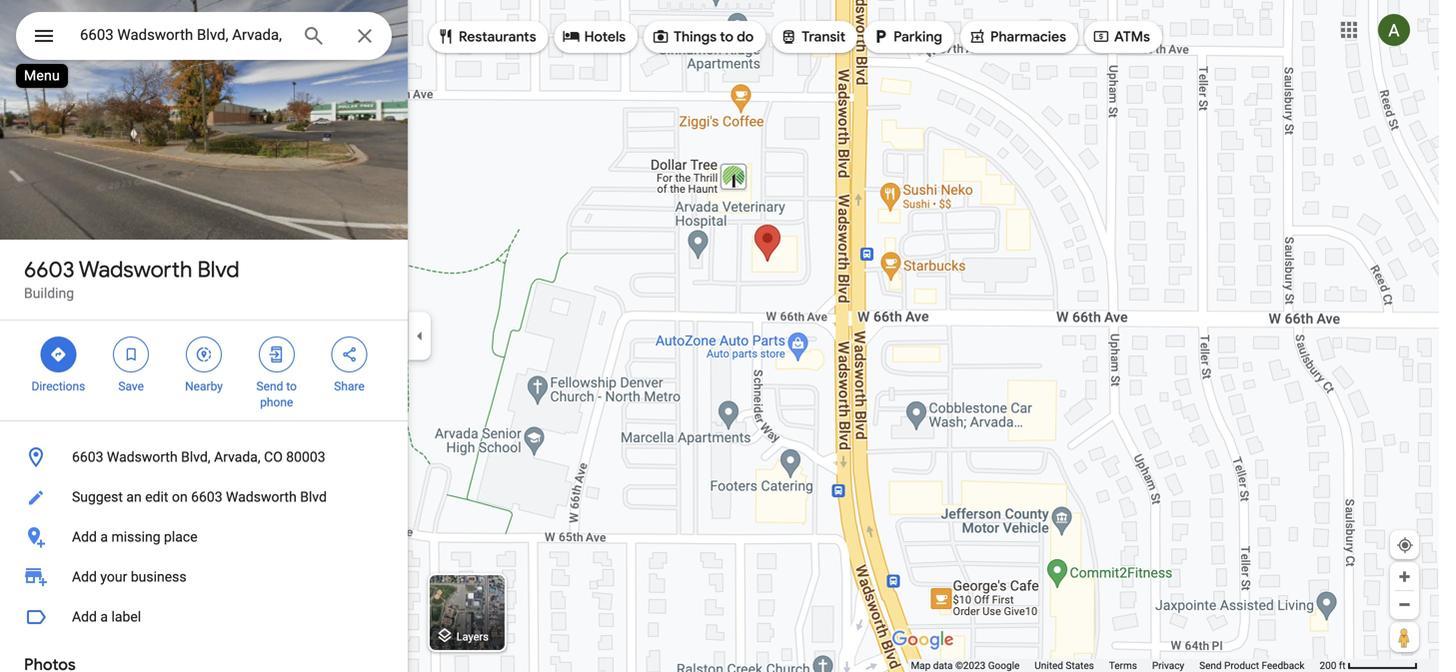 Task type: describe. For each thing, give the bounding box(es) containing it.
a for missing
[[100, 529, 108, 546]]

map data ©2023 google
[[911, 660, 1020, 672]]

to inside "send to phone"
[[286, 380, 297, 394]]

missing
[[111, 529, 161, 546]]

footer inside google maps element
[[911, 660, 1320, 673]]

parking
[[894, 28, 943, 46]]

privacy
[[1153, 660, 1185, 672]]

place
[[164, 529, 198, 546]]

 hotels
[[563, 25, 626, 47]]

an
[[126, 489, 142, 506]]

to inside  things to do
[[720, 28, 734, 46]]

 button
[[16, 12, 72, 64]]

add for add a label
[[72, 609, 97, 626]]

atms
[[1115, 28, 1151, 46]]

 atms
[[1093, 25, 1151, 47]]


[[268, 344, 286, 366]]

share
[[334, 380, 365, 394]]

 transit
[[780, 25, 846, 47]]

things
[[674, 28, 717, 46]]

map
[[911, 660, 931, 672]]

 parking
[[872, 25, 943, 47]]

6603 Wadsworth Blvd, Arvada, CO 80003 field
[[16, 12, 392, 60]]

edit
[[145, 489, 168, 506]]

6603 for blvd,
[[72, 449, 103, 466]]

actions for 6603 wadsworth blvd region
[[0, 321, 408, 421]]

add for add your business
[[72, 569, 97, 586]]


[[49, 344, 67, 366]]


[[341, 344, 359, 366]]

your
[[100, 569, 127, 586]]

pharmacies
[[991, 28, 1067, 46]]

©2023
[[956, 660, 986, 672]]

ft
[[1340, 660, 1346, 672]]

send product feedback
[[1200, 660, 1305, 672]]

building
[[24, 285, 74, 302]]

google account: angela cha  
(angela.cha@adept.ai) image
[[1379, 14, 1411, 46]]

add your business
[[72, 569, 187, 586]]

show street view coverage image
[[1391, 623, 1420, 653]]

6603 for blvd
[[24, 256, 74, 284]]

add a label button
[[0, 598, 408, 638]]

none field inside 6603 wadsworth blvd, arvada, co 80003 field
[[80, 23, 286, 47]]

google
[[989, 660, 1020, 672]]

blvd inside 6603 wadsworth blvd building
[[197, 256, 240, 284]]

send to phone
[[256, 380, 297, 410]]

add your business link
[[0, 558, 408, 598]]

united
[[1035, 660, 1064, 672]]

do
[[737, 28, 754, 46]]

transit
[[802, 28, 846, 46]]

 things to do
[[652, 25, 754, 47]]

wadsworth for blvd
[[79, 256, 192, 284]]

states
[[1066, 660, 1095, 672]]

united states button
[[1035, 660, 1095, 673]]

6603 wadsworth blvd main content
[[0, 0, 408, 673]]

nearby
[[185, 380, 223, 394]]

200 ft
[[1320, 660, 1346, 672]]

6603 wadsworth blvd building
[[24, 256, 240, 302]]

business
[[131, 569, 187, 586]]

200
[[1320, 660, 1337, 672]]


[[563, 25, 581, 47]]



Task type: locate. For each thing, give the bounding box(es) containing it.
1 vertical spatial 6603
[[72, 449, 103, 466]]

6603 right on
[[191, 489, 223, 506]]

1 vertical spatial a
[[100, 609, 108, 626]]


[[1093, 25, 1111, 47]]

a inside button
[[100, 609, 108, 626]]

6603 up 'building'
[[24, 256, 74, 284]]

united states
[[1035, 660, 1095, 672]]

wadsworth down co
[[226, 489, 297, 506]]

 pharmacies
[[969, 25, 1067, 47]]

on
[[172, 489, 188, 506]]

1 horizontal spatial send
[[1200, 660, 1222, 672]]

send up phone
[[256, 380, 283, 394]]

wadsworth for blvd,
[[107, 449, 178, 466]]

blvd,
[[181, 449, 211, 466]]

6603
[[24, 256, 74, 284], [72, 449, 103, 466], [191, 489, 223, 506]]


[[437, 25, 455, 47]]

0 horizontal spatial blvd
[[197, 256, 240, 284]]

footer
[[911, 660, 1320, 673]]

add a label
[[72, 609, 141, 626]]

1 add from the top
[[72, 529, 97, 546]]

1 horizontal spatial blvd
[[300, 489, 327, 506]]

2 vertical spatial wadsworth
[[226, 489, 297, 506]]

0 horizontal spatial send
[[256, 380, 283, 394]]

1 a from the top
[[100, 529, 108, 546]]

wadsworth
[[79, 256, 192, 284], [107, 449, 178, 466], [226, 489, 297, 506]]

0 vertical spatial send
[[256, 380, 283, 394]]

0 vertical spatial 6603
[[24, 256, 74, 284]]


[[969, 25, 987, 47]]

wadsworth up an
[[107, 449, 178, 466]]

2 vertical spatial add
[[72, 609, 97, 626]]

6603 wadsworth blvd, arvada, co 80003
[[72, 449, 326, 466]]

zoom out image
[[1398, 598, 1413, 613]]

 search field
[[16, 12, 392, 64]]

add left label
[[72, 609, 97, 626]]

200 ft button
[[1320, 660, 1419, 672]]

add down suggest
[[72, 529, 97, 546]]

80003
[[286, 449, 326, 466]]

blvd inside button
[[300, 489, 327, 506]]

add
[[72, 529, 97, 546], [72, 569, 97, 586], [72, 609, 97, 626]]

1 horizontal spatial to
[[720, 28, 734, 46]]

1 vertical spatial send
[[1200, 660, 1222, 672]]

data
[[933, 660, 953, 672]]

privacy button
[[1153, 660, 1185, 673]]

6603 inside 6603 wadsworth blvd building
[[24, 256, 74, 284]]

1 vertical spatial to
[[286, 380, 297, 394]]

1 vertical spatial blvd
[[300, 489, 327, 506]]

a inside button
[[100, 529, 108, 546]]

phone
[[260, 396, 293, 410]]

1 vertical spatial wadsworth
[[107, 449, 178, 466]]


[[195, 344, 213, 366]]

suggest
[[72, 489, 123, 506]]

None field
[[80, 23, 286, 47]]

add a missing place button
[[0, 518, 408, 558]]

a for label
[[100, 609, 108, 626]]

1 vertical spatial add
[[72, 569, 97, 586]]

a left label
[[100, 609, 108, 626]]

3 add from the top
[[72, 609, 97, 626]]

footer containing map data ©2023 google
[[911, 660, 1320, 673]]

0 vertical spatial to
[[720, 28, 734, 46]]

send for send product feedback
[[1200, 660, 1222, 672]]

a
[[100, 529, 108, 546], [100, 609, 108, 626]]

6603 wadsworth blvd, arvada, co 80003 button
[[0, 438, 408, 478]]

product
[[1225, 660, 1260, 672]]

to
[[720, 28, 734, 46], [286, 380, 297, 394]]

send
[[256, 380, 283, 394], [1200, 660, 1222, 672]]

zoom in image
[[1398, 570, 1413, 585]]


[[652, 25, 670, 47]]

suggest an edit on 6603 wadsworth blvd
[[72, 489, 327, 506]]

wadsworth up 
[[79, 256, 192, 284]]

google maps element
[[0, 0, 1440, 673]]

terms button
[[1110, 660, 1138, 673]]

0 vertical spatial wadsworth
[[79, 256, 192, 284]]

directions
[[31, 380, 85, 394]]

send left the product
[[1200, 660, 1222, 672]]

add left your
[[72, 569, 97, 586]]


[[780, 25, 798, 47]]

0 vertical spatial blvd
[[197, 256, 240, 284]]

2 a from the top
[[100, 609, 108, 626]]

layers
[[457, 631, 489, 644]]


[[32, 21, 56, 50]]

terms
[[1110, 660, 1138, 672]]

blvd
[[197, 256, 240, 284], [300, 489, 327, 506]]

feedback
[[1262, 660, 1305, 672]]

add a missing place
[[72, 529, 198, 546]]

save
[[118, 380, 144, 394]]

0 vertical spatial add
[[72, 529, 97, 546]]

6603 up suggest
[[72, 449, 103, 466]]

arvada,
[[214, 449, 261, 466]]

send inside "send to phone"
[[256, 380, 283, 394]]

to left do
[[720, 28, 734, 46]]

blvd up 
[[197, 256, 240, 284]]


[[872, 25, 890, 47]]

2 add from the top
[[72, 569, 97, 586]]

send product feedback button
[[1200, 660, 1305, 673]]

collapse side panel image
[[409, 325, 431, 347]]

label
[[111, 609, 141, 626]]

suggest an edit on 6603 wadsworth blvd button
[[0, 478, 408, 518]]

wadsworth inside 6603 wadsworth blvd building
[[79, 256, 192, 284]]

restaurants
[[459, 28, 537, 46]]

0 horizontal spatial to
[[286, 380, 297, 394]]

 restaurants
[[437, 25, 537, 47]]

hotels
[[585, 28, 626, 46]]

blvd down 80003
[[300, 489, 327, 506]]


[[122, 344, 140, 366]]

add for add a missing place
[[72, 529, 97, 546]]

0 vertical spatial a
[[100, 529, 108, 546]]

add inside button
[[72, 609, 97, 626]]

2 vertical spatial 6603
[[191, 489, 223, 506]]

a left missing at the left bottom of page
[[100, 529, 108, 546]]

show your location image
[[1397, 537, 1415, 555]]

add inside button
[[72, 529, 97, 546]]

send for send to phone
[[256, 380, 283, 394]]

send inside button
[[1200, 660, 1222, 672]]

to up phone
[[286, 380, 297, 394]]

co
[[264, 449, 283, 466]]



Task type: vqa. For each thing, say whether or not it's contained in the screenshot.


